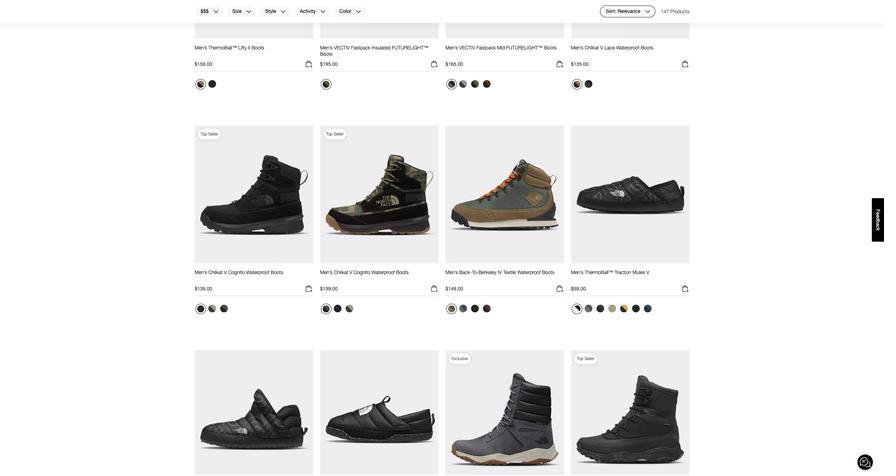 Task type: locate. For each thing, give the bounding box(es) containing it.
0 vertical spatial tnf black/tnf black image
[[208, 80, 216, 88]]

0 horizontal spatial seller
[[208, 131, 218, 137]]

tnf black/tnf black image for the left tnf black/tnf black radio
[[197, 306, 204, 313]]

men's chilkat v cognito waterproof boots button for new taupe green/tnf black icon in the radio
[[195, 269, 283, 282]]

men's nuptse mules image
[[320, 350, 439, 475]]

waterproof inside men's chilkat v lace waterproof boots button
[[616, 45, 639, 51]]

$139.00 button for new taupe green/tnf black radio
[[195, 285, 313, 296]]

0 horizontal spatial fastpack
[[351, 45, 370, 51]]

e up b
[[875, 215, 881, 218]]

1 horizontal spatial new taupe green/tnf black image
[[323, 306, 329, 313]]

top seller
[[201, 131, 218, 137], [326, 131, 344, 137], [577, 356, 594, 361]]

men's chilkat v cognito waterproof boots image for 1st flax - asphalt grey image from right
[[320, 125, 439, 264]]

1 men's chilkat v cognito waterproof boots button from the left
[[195, 269, 283, 282]]

new taupe green/tnf black image inside option
[[323, 306, 329, 313]]

1 vertical spatial thermoball™
[[585, 269, 613, 275]]

2 men's chilkat v cognito waterproof boots image from the left
[[320, 125, 439, 264]]

f e e d b a c k button
[[872, 198, 884, 242]]

1 horizontal spatial flax - asphalt grey image
[[346, 305, 353, 313]]

1 horizontal spatial military olive/tnf black radio
[[469, 78, 480, 90]]

TNF Black/Asphalt Grey radio
[[583, 78, 594, 90]]

tnf black/tnf white image left shady blue/summit navy radio
[[632, 305, 640, 313]]

1 $139.00 from the left
[[195, 286, 212, 292]]

2 men's chilkat v cognito waterproof boots button from the left
[[320, 269, 409, 282]]

1 horizontal spatial $139.00
[[320, 286, 338, 292]]

new taupe green/tnf black image
[[220, 305, 228, 313], [323, 306, 329, 313]]

1 horizontal spatial chilkat
[[334, 269, 348, 275]]

military olive/tnf black radio left "demitasse brown/tnf black" "icon"
[[469, 78, 480, 90]]

chilkat
[[585, 45, 599, 51], [208, 269, 223, 275], [334, 269, 348, 275]]

$149.00
[[446, 286, 463, 292]]

0 horizontal spatial men's chilkat v cognito waterproof boots button
[[195, 269, 283, 282]]

TNF Black Half Dome Outline Print/TNF Black radio
[[572, 304, 582, 314]]

v inside button
[[646, 269, 649, 275]]

men's chilkat v cognito waterproof boots button
[[195, 269, 283, 282], [320, 269, 409, 282]]

men's inside men's vectiv fastpack insulated futurelight™ boots
[[320, 45, 332, 51]]

vectiv inside "men's vectiv fastpack mid futurelight™ boots" button
[[459, 45, 475, 51]]

men's chilkat v cognito waterproof boots
[[195, 269, 283, 275], [320, 269, 409, 275]]

f e e d b a c k
[[875, 209, 881, 231]]

tnf black/tnf white image inside radio
[[471, 305, 479, 313]]

1 e from the top
[[875, 212, 881, 215]]

tnf black/tnf white image left boysenberry/tnf black option
[[471, 305, 479, 313]]

boots
[[252, 45, 264, 51], [544, 45, 557, 51], [641, 45, 653, 51], [320, 51, 333, 57], [271, 269, 283, 275], [396, 269, 409, 275], [542, 269, 554, 275]]

fastpack left 'insulated'
[[351, 45, 370, 51]]

1 vertical spatial tnf black/tnf black image
[[197, 306, 204, 313]]

1 horizontal spatial vectiv
[[459, 45, 475, 51]]

chilkat for tnf black/tnf black icon
[[334, 269, 348, 275]]

1 horizontal spatial futurelight™
[[506, 45, 543, 51]]

1 horizontal spatial flax - asphalt grey radio
[[344, 303, 355, 314]]

thermoball™ left the traction
[[585, 269, 613, 275]]

tnf black/tnf black radio left new taupe green/tnf black radio
[[195, 304, 206, 314]]

flax - asphalt grey image right tnf black/tnf black icon
[[346, 305, 353, 313]]

to-
[[472, 269, 479, 275]]

flax - asphalt grey radio right tnf black/tnf black icon
[[344, 303, 355, 314]]

thyme/utility brown image
[[448, 306, 455, 313]]

1 horizontal spatial men's chilkat v cognito waterproof boots
[[320, 269, 409, 275]]

fastpack for mid
[[477, 45, 496, 51]]

0 horizontal spatial flax - asphalt grey radio
[[206, 303, 218, 314]]

men's chilkat v cognito waterproof boots image for new taupe green/tnf black icon in the radio
[[195, 125, 313, 264]]

men's thermoball™ traction mules v button
[[571, 269, 649, 282]]

tnf black/asphalt grey image
[[585, 80, 592, 88]]

top
[[201, 131, 207, 137], [326, 131, 333, 137], [577, 356, 583, 361]]

$195.00 button
[[320, 60, 439, 71]]

0 horizontal spatial cognito
[[228, 269, 245, 275]]

fastpack left mid in the right of the page
[[477, 45, 496, 51]]

vectiv for $195.00
[[334, 45, 350, 51]]

1 vertical spatial men's thermoball™ lifty ii boots image
[[571, 350, 689, 475]]

1 horizontal spatial seller
[[334, 131, 344, 137]]

Demitasse Brown/TNF Black radio
[[481, 78, 492, 90]]

2 flax - asphalt grey radio from the left
[[344, 303, 355, 314]]

2 cognito from the left
[[354, 269, 370, 275]]

Flax - Asphalt Grey radio
[[206, 303, 218, 314], [344, 303, 355, 314]]

1 flax - asphalt grey image from the left
[[208, 305, 216, 313]]

2 men's chilkat v cognito waterproof boots from the left
[[320, 269, 409, 275]]

sort: relevance
[[606, 8, 640, 14]]

1 vectiv from the left
[[334, 45, 350, 51]]

chilkat for "tnf black/asphalt grey" icon
[[585, 45, 599, 51]]

vectiv inside men's vectiv fastpack insulated futurelight™ boots
[[334, 45, 350, 51]]

e
[[875, 212, 881, 215], [875, 215, 881, 218]]

fastpack for insulated
[[351, 45, 370, 51]]

$165.00 button
[[446, 60, 564, 71]]

0 horizontal spatial $139.00 button
[[195, 285, 313, 296]]

New Taupe Green/TNF Black radio
[[321, 304, 331, 314]]

$choose color$ option group
[[195, 78, 218, 92], [446, 78, 493, 92], [571, 78, 595, 92], [195, 303, 230, 317], [320, 303, 356, 317], [446, 303, 493, 317], [571, 303, 654, 317]]

1 horizontal spatial men's chilkat v cognito waterproof boots button
[[320, 269, 409, 282]]

2 $139.00 from the left
[[320, 286, 338, 292]]

1 flax - asphalt grey radio from the left
[[206, 303, 218, 314]]

TNF Black/TNF Black radio
[[332, 303, 343, 314], [195, 304, 206, 314]]

v inside button
[[600, 45, 603, 51]]

Thyme/Utility Brown radio
[[446, 304, 457, 314]]

tnf black/tnf black image left new taupe green/tnf black radio
[[197, 306, 204, 313]]

Military Olive/TNF Black radio
[[469, 78, 480, 90], [321, 79, 331, 90]]

0 vertical spatial thermoball™
[[208, 45, 237, 51]]

tnf black/vanadis grey image
[[448, 81, 455, 88]]

futurelight™ right 'insulated'
[[392, 45, 428, 51]]

2 horizontal spatial chilkat
[[585, 45, 599, 51]]

1 tnf black/tnf white image from the left
[[471, 305, 479, 313]]

2 vectiv from the left
[[459, 45, 475, 51]]

style
[[265, 8, 276, 14]]

seller
[[208, 131, 218, 137], [334, 131, 344, 137], [585, 356, 594, 361]]

tnf black/tnf white image for tnf black/tnf white option
[[632, 305, 640, 313]]

0 horizontal spatial men's chilkat v cognito waterproof boots
[[195, 269, 283, 275]]

Summit Gold/TNF Black radio
[[618, 303, 630, 314]]

$139.00 button
[[195, 285, 313, 296], [320, 285, 439, 296]]

tnf black/tnf black image inside radio
[[197, 306, 204, 313]]

color
[[339, 8, 351, 14]]

0 horizontal spatial chilkat
[[208, 269, 223, 275]]

sort:
[[606, 8, 616, 14]]

2 horizontal spatial top seller
[[577, 356, 594, 361]]

0 horizontal spatial futurelight™
[[392, 45, 428, 51]]

1 men's chilkat v cognito waterproof boots image from the left
[[195, 125, 313, 264]]

$149.00 button
[[446, 285, 564, 296]]

men's vectiv fastpack insulated futurelight™ boots button
[[320, 45, 439, 57]]

waterproof for "tnf black/asphalt grey" icon
[[616, 45, 639, 51]]

futurelight™ inside men's vectiv fastpack insulated futurelight™ boots
[[392, 45, 428, 51]]

fastpack
[[351, 45, 370, 51], [477, 45, 496, 51]]

2 fastpack from the left
[[477, 45, 496, 51]]

futurelight™
[[392, 45, 428, 51], [506, 45, 543, 51]]

tnf black/tnf black radio right new taupe green/tnf black option
[[332, 303, 343, 314]]

1 men's chilkat v cognito waterproof boots from the left
[[195, 269, 283, 275]]

2 flax - asphalt grey image from the left
[[346, 305, 353, 313]]

men's for men's chilkat v lace waterproof boots button
[[571, 45, 583, 51]]

back-
[[459, 269, 472, 275]]

new taupe green/tnf black image for new taupe green/tnf black radio
[[220, 305, 228, 313]]

0 horizontal spatial top seller
[[201, 131, 218, 137]]

shady blue/monks robe brown image
[[459, 305, 467, 313]]

1 horizontal spatial thermoball™
[[585, 269, 613, 275]]

0 horizontal spatial flax - asphalt grey image
[[208, 305, 216, 313]]

1 fastpack from the left
[[351, 45, 370, 51]]

vectiv for $165.00
[[459, 45, 475, 51]]

tnf black/tnf white image
[[471, 305, 479, 313], [632, 305, 640, 313]]

1 horizontal spatial tnf black/tnf black image
[[208, 80, 216, 88]]

1 cognito from the left
[[228, 269, 245, 275]]

men's chilkat v cognito waterproof boots image
[[195, 125, 313, 264], [320, 125, 439, 264]]

$165.00
[[446, 61, 463, 67]]

0 vertical spatial men's thermoball™ lifty ii boots image
[[195, 0, 313, 39]]

0 horizontal spatial men's chilkat v cognito waterproof boots image
[[195, 125, 313, 264]]

mid
[[497, 45, 505, 51]]

$$$
[[201, 8, 209, 14]]

0 horizontal spatial $139.00
[[195, 286, 212, 292]]

men's chilkat v lace waterproof boots
[[571, 45, 653, 51]]

$59.00
[[571, 286, 586, 292]]

futurelight™ right mid in the right of the page
[[506, 45, 543, 51]]

insulated
[[372, 45, 391, 51]]

mules
[[633, 269, 645, 275]]

vectiv up $195.00
[[334, 45, 350, 51]]

TNF Black/TNF White radio
[[630, 303, 641, 314]]

tnf black/tnf white image for tnf black/tnf white radio
[[471, 305, 479, 313]]

military olive/tnf black image
[[323, 81, 329, 88]]

men's for men's thermoball™ traction mules v button
[[571, 269, 583, 275]]

waterproof
[[616, 45, 639, 51], [246, 269, 269, 275], [372, 269, 395, 275], [517, 269, 541, 275]]

0 horizontal spatial top
[[201, 131, 207, 137]]

$139.00 for 2nd flax - asphalt grey image from the right
[[195, 286, 212, 292]]

v
[[600, 45, 603, 51], [224, 269, 227, 275], [349, 269, 352, 275], [646, 269, 649, 275]]

$139.00 button for 2nd flax - asphalt grey radio from left
[[320, 285, 439, 296]]

boysenberry/tnf black image
[[483, 305, 490, 313]]

0 horizontal spatial new taupe green/tnf black image
[[220, 305, 228, 313]]

0 horizontal spatial thermoball™
[[208, 45, 237, 51]]

1 $139.00 button from the left
[[195, 285, 313, 296]]

f
[[875, 209, 881, 212]]

fastpack inside men's vectiv fastpack insulated futurelight™ boots
[[351, 45, 370, 51]]

2 $139.00 button from the left
[[320, 285, 439, 296]]

men's for "men's vectiv fastpack mid futurelight™ boots" button at the top right of the page
[[446, 45, 458, 51]]

Utility Brown/TNF Black radio
[[195, 79, 206, 90]]

flax - asphalt grey image
[[208, 305, 216, 313], [346, 305, 353, 313]]

new taupe green/tnf black image inside radio
[[220, 305, 228, 313]]

1 horizontal spatial men's chilkat v cognito waterproof boots image
[[320, 125, 439, 264]]

1 horizontal spatial $139.00 button
[[320, 285, 439, 296]]

$159.00 button
[[195, 60, 313, 71]]

phantom grey heather print/tnf black image
[[596, 305, 604, 313]]

0 horizontal spatial tnf black/tnf black image
[[197, 306, 204, 313]]

$139.00 for tnf black/tnf black icon
[[320, 286, 338, 292]]

tnf black/tnf black image
[[208, 80, 216, 88], [197, 306, 204, 313]]

$135.00 button
[[571, 60, 689, 71]]

waterproof inside "men's back-to-berkeley iv textile waterproof boots" button
[[517, 269, 541, 275]]

summit gold/tnf black image
[[620, 305, 628, 313]]

men's for men's vectiv fastpack insulated futurelight™ boots button
[[320, 45, 332, 51]]

2 tnf black/tnf white image from the left
[[632, 305, 640, 313]]

2 horizontal spatial seller
[[585, 356, 594, 361]]

TNF Black/TNF Black radio
[[206, 78, 218, 90]]

e up d
[[875, 212, 881, 215]]

$139.00
[[195, 286, 212, 292], [320, 286, 338, 292]]

1 horizontal spatial men's thermoball™ lifty ii boots image
[[571, 350, 689, 475]]

1 horizontal spatial top seller
[[326, 131, 344, 137]]

$choose color$ option group for $149.00 dropdown button
[[446, 303, 493, 317]]

cognito
[[228, 269, 245, 275], [354, 269, 370, 275]]

relevance
[[618, 8, 640, 14]]

tnf black/tnf black image inside option
[[208, 80, 216, 88]]

men's vectiv fastpack mid futurelight™ boots
[[446, 45, 557, 51]]

flax - asphalt grey radio left new taupe green/tnf black radio
[[206, 303, 218, 314]]

vectiv
[[334, 45, 350, 51], [459, 45, 475, 51]]

men's vectiv fastpack mid futurelight™ boots button
[[446, 45, 557, 57]]

size
[[232, 8, 242, 14]]

vectiv up $165.00
[[459, 45, 475, 51]]

exclusive
[[451, 356, 468, 361]]

men's
[[195, 45, 207, 51], [320, 45, 332, 51], [446, 45, 458, 51], [571, 45, 583, 51], [195, 269, 207, 275], [320, 269, 332, 275], [446, 269, 458, 275], [571, 269, 583, 275]]

seller for 2nd flax - asphalt grey image from the right
[[208, 131, 218, 137]]

0 horizontal spatial vectiv
[[334, 45, 350, 51]]

tnf black/tnf white image inside option
[[632, 305, 640, 313]]

0 horizontal spatial tnf black/tnf white image
[[471, 305, 479, 313]]

shady blue/summit navy image
[[644, 305, 651, 313]]

hawthorne khaki/tnf black image
[[608, 305, 616, 313]]

flax - asphalt grey image left new taupe green/tnf black radio
[[208, 305, 216, 313]]

k
[[875, 228, 881, 231]]

lace
[[605, 45, 615, 51]]

chilkat inside button
[[585, 45, 599, 51]]

1 horizontal spatial fastpack
[[477, 45, 496, 51]]

Shady Blue/Summit Navy radio
[[642, 303, 653, 314]]

men's thermoball™ lifty ii boots image
[[195, 0, 313, 39], [571, 350, 689, 475]]

men's thermoball™ traction booties image
[[195, 350, 313, 475]]

top seller for the men's chilkat v cognito waterproof boots image for 1st flax - asphalt grey image from right
[[326, 131, 344, 137]]

$choose color$ option group for $159.00 dropdown button
[[195, 78, 218, 92]]

men's back-to-berkeley iv textile waterproof boots image
[[446, 125, 564, 264]]

2 futurelight™ from the left
[[506, 45, 543, 51]]

1 horizontal spatial tnf black/tnf white image
[[632, 305, 640, 313]]

1 futurelight™ from the left
[[392, 45, 428, 51]]

1 horizontal spatial top
[[326, 131, 333, 137]]

thermoball™ left lifty
[[208, 45, 237, 51]]

military olive/tnf black radio down $195.00
[[321, 79, 331, 90]]

$59.00 button
[[571, 285, 689, 296]]

cognito for 2nd flax - asphalt grey radio from left
[[354, 269, 370, 275]]

men's for "men's back-to-berkeley iv textile waterproof boots" button
[[446, 269, 458, 275]]

1 horizontal spatial cognito
[[354, 269, 370, 275]]

thermoball™
[[208, 45, 237, 51], [585, 269, 613, 275]]

Thyme Brushwood Camo Print/Thyme radio
[[583, 303, 594, 314]]

tnf black/tnf black image right utility brown/tnf black image
[[208, 80, 216, 88]]



Task type: vqa. For each thing, say whether or not it's contained in the screenshot.
men's vectiv fastpack mid futurelight™ boots
yes



Task type: describe. For each thing, give the bounding box(es) containing it.
tnf black/tnf black image
[[334, 305, 341, 313]]

waterproof for tnf black/tnf black icon
[[372, 269, 395, 275]]

New Taupe Green/TNF Black radio
[[218, 303, 229, 314]]

$195.00
[[320, 61, 338, 67]]

tnf black/tnf black image for tnf black/tnf black option
[[208, 80, 216, 88]]

c
[[875, 226, 881, 228]]

top seller for new taupe green/tnf black icon in the radio the men's chilkat v cognito waterproof boots image
[[201, 131, 218, 137]]

men's vectiv fastpack mid futurelight™ boots image
[[446, 0, 564, 39]]

men's vectiv fastpack insulated futurelight™ boots
[[320, 45, 428, 57]]

tnf black half dome outline print/tnf black image
[[573, 306, 580, 313]]

$choose color$ option group for $165.00 "dropdown button"
[[446, 78, 493, 92]]

color button
[[333, 6, 366, 17]]

style button
[[259, 6, 291, 17]]

activity button
[[294, 6, 331, 17]]

men's chilkat v cognito waterproof boots button for 1st flax - asphalt grey image from right
[[320, 269, 409, 282]]

chilkat for 2nd flax - asphalt grey image from the right
[[208, 269, 223, 275]]

men's back-to-berkeley iv textile waterproof boots button
[[446, 269, 554, 282]]

utility brown/tnf black image
[[197, 81, 204, 88]]

men's thermoball™ boot zip-up image
[[446, 350, 564, 475]]

lifty
[[238, 45, 247, 51]]

activity
[[300, 8, 316, 14]]

men's chilkat v cognito waterproof boots for tnf black/tnf black icon
[[320, 269, 409, 275]]

0 horizontal spatial military olive/tnf black radio
[[321, 79, 331, 90]]

TNF Black/TNF White radio
[[469, 303, 480, 314]]

a
[[875, 223, 881, 226]]

men's chilkat v lace waterproof boots image
[[571, 0, 689, 39]]

d
[[875, 218, 881, 220]]

size button
[[226, 6, 257, 17]]

$choose color$ option group for "$59.00" dropdown button
[[571, 303, 654, 317]]

new taupe green/tnf black image for new taupe green/tnf black option
[[323, 306, 329, 313]]

0 horizontal spatial tnf black/tnf black radio
[[195, 304, 206, 314]]

cognito for new taupe green/tnf black radio
[[228, 269, 245, 275]]

thermoball™ for traction
[[585, 269, 613, 275]]

1 horizontal spatial tnf black/tnf black radio
[[332, 303, 343, 314]]

sort: relevance button
[[600, 6, 655, 17]]

men's chilkat v lace waterproof boots button
[[571, 45, 653, 57]]

men's thermoball™ lifty ii boots
[[195, 45, 264, 51]]

men's back-to-berkeley iv textile waterproof boots
[[446, 269, 554, 275]]

147
[[661, 8, 669, 14]]

$135.00
[[571, 61, 589, 67]]

boots inside button
[[252, 45, 264, 51]]

meld grey - asphalt grey image
[[459, 80, 467, 88]]

ii
[[248, 45, 250, 51]]

147 products
[[661, 8, 689, 14]]

2 horizontal spatial top
[[577, 356, 583, 361]]

futurelight™ for insulated
[[392, 45, 428, 51]]

Boysenberry/TNF Black radio
[[481, 303, 492, 314]]

military olive/tnf black image
[[471, 80, 479, 88]]

waterproof for 2nd flax - asphalt grey image from the right
[[246, 269, 269, 275]]

thyme brushwood camo print/thyme image
[[585, 305, 592, 313]]

utility brown/tnf black image
[[573, 81, 580, 88]]

berkeley
[[479, 269, 496, 275]]

men's vectiv fastpack insulated futurelight™ boots image
[[320, 0, 439, 39]]

147 products status
[[661, 6, 689, 17]]

2 e from the top
[[875, 215, 881, 218]]

boots inside men's vectiv fastpack insulated futurelight™ boots
[[320, 51, 333, 57]]

products
[[670, 8, 689, 14]]

iv
[[498, 269, 502, 275]]

men's chilkat v cognito waterproof boots for 2nd flax - asphalt grey image from the right
[[195, 269, 283, 275]]

men's thermoball™ lifty ii boots button
[[195, 45, 264, 57]]

b
[[875, 220, 881, 223]]

top for tnf black/tnf black icon
[[326, 131, 333, 137]]

men's thermoball™ traction mules v image
[[571, 125, 689, 264]]

Utility Brown/TNF Black radio
[[572, 79, 582, 90]]

men's for men's thermoball™ lifty ii boots button
[[195, 45, 207, 51]]

Shady Blue/Monks Robe Brown radio
[[457, 303, 469, 314]]

thermoball™ for lifty
[[208, 45, 237, 51]]

Hawthorne Khaki/TNF Black radio
[[607, 303, 618, 314]]

top for 2nd flax - asphalt grey image from the right
[[201, 131, 207, 137]]

futurelight™ for mid
[[506, 45, 543, 51]]

textile
[[503, 269, 516, 275]]

$choose color$ option group for $135.00 dropdown button
[[571, 78, 595, 92]]

demitasse brown/tnf black image
[[483, 80, 490, 88]]

$$$ button
[[195, 6, 224, 17]]

Meld Grey - Asphalt Grey radio
[[457, 78, 469, 90]]

Phantom Grey Heather Print/TNF Black radio
[[595, 303, 606, 314]]

$159.00
[[195, 61, 212, 67]]

seller for tnf black/tnf black icon
[[334, 131, 344, 137]]

0 horizontal spatial men's thermoball™ lifty ii boots image
[[195, 0, 313, 39]]

TNF Black/Vanadis Grey radio
[[446, 79, 457, 90]]

men's thermoball™ traction mules v
[[571, 269, 649, 275]]

traction
[[615, 269, 631, 275]]



